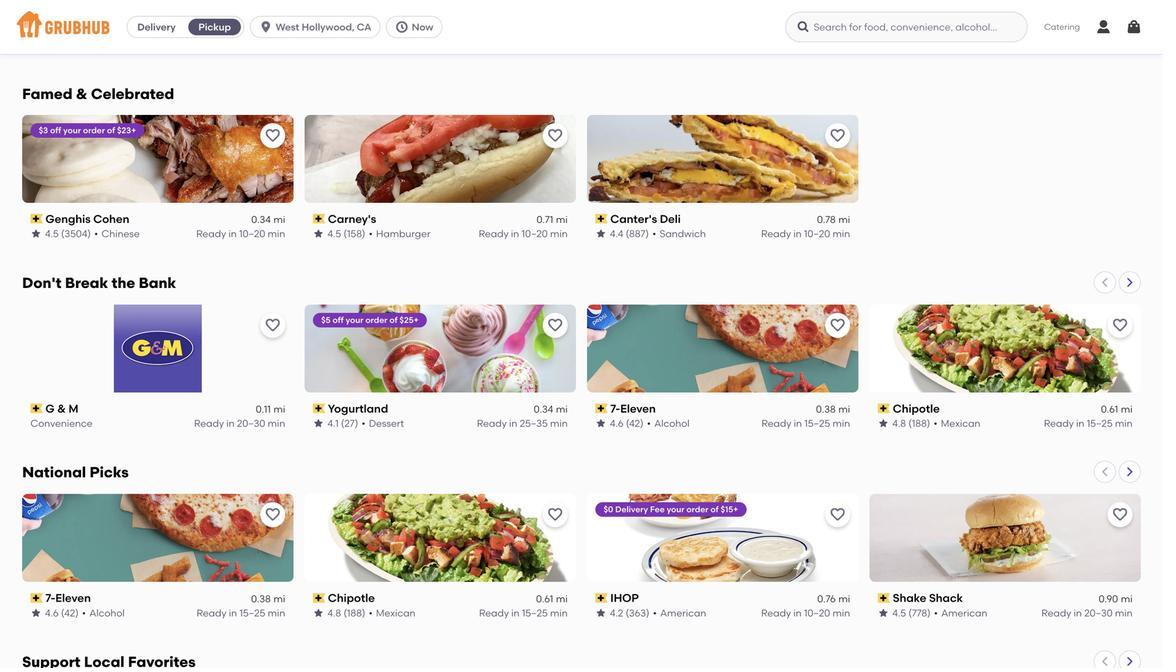Task type: locate. For each thing, give the bounding box(es) containing it.
and
[[65, 41, 83, 53]]

0.34 mi
[[251, 214, 285, 225], [534, 403, 568, 415]]

1 vertical spatial 4.2
[[610, 607, 623, 619]]

0 vertical spatial chipotle logo image
[[870, 304, 1141, 392]]

save this restaurant image
[[264, 127, 281, 144], [547, 127, 564, 144], [829, 127, 846, 144], [547, 507, 564, 523], [829, 507, 846, 523]]

1 horizontal spatial (42)
[[626, 417, 644, 429]]

0 vertical spatial convenience
[[726, 25, 798, 39]]

0.71
[[537, 214, 553, 225]]

ready in 10–20 min for cohen
[[196, 228, 285, 240]]

subscription pass image
[[30, 27, 43, 37], [313, 27, 325, 37], [878, 27, 890, 37], [30, 214, 43, 224], [313, 214, 325, 224], [595, 214, 608, 224], [595, 404, 608, 413], [878, 404, 890, 413], [30, 593, 43, 603]]

2 vertical spatial mexican
[[376, 607, 416, 619]]

1 vertical spatial 4.6
[[45, 607, 59, 619]]

0 horizontal spatial • american
[[653, 607, 706, 619]]

0.90 mi
[[1099, 593, 1133, 605]]

1 horizontal spatial your
[[346, 315, 363, 325]]

caret left icon image for don't break the bank
[[1099, 277, 1110, 288]]

0 vertical spatial 0.38 mi
[[816, 403, 850, 415]]

g
[[328, 25, 337, 39], [45, 402, 55, 415]]

1 horizontal spatial chipotle logo image
[[870, 304, 1141, 392]]

7-eleven logo image
[[587, 304, 858, 392], [22, 494, 294, 582]]

carney's logo image
[[305, 115, 576, 203]]

• sandwich
[[652, 228, 706, 240]]

0 horizontal spatial g & m logo image
[[114, 304, 202, 392]]

ready in 20–30 min for g & m
[[194, 417, 285, 429]]

g & m logo image
[[396, 0, 484, 16], [114, 304, 202, 392]]

10–20 for deli
[[804, 228, 830, 240]]

0 horizontal spatial convenience
[[30, 417, 93, 429]]

2 horizontal spatial 4.5
[[892, 607, 906, 619]]

svg image right catering "button"
[[1095, 19, 1112, 35]]

liquor right time
[[677, 25, 712, 39]]

2 vertical spatial order
[[687, 504, 709, 514]]

0 vertical spatial of
[[107, 125, 115, 135]]

1 horizontal spatial 4.8
[[892, 417, 906, 429]]

m left now 'button' on the left of the page
[[351, 25, 361, 39]]

(158)
[[344, 228, 365, 240]]

2 vertical spatial convenience
[[30, 417, 93, 429]]

order left the '$15+'
[[687, 504, 709, 514]]

1 horizontal spatial 7-
[[610, 402, 620, 415]]

0 vertical spatial (188)
[[908, 417, 930, 429]]

subscription pass image for chipotle
[[313, 593, 325, 603]]

1 horizontal spatial convenience
[[313, 41, 375, 53]]

ready in 15–25 min for the topmost '7-eleven logo'
[[762, 417, 850, 429]]

4.2 for tacos tu madre
[[610, 41, 623, 53]]

tu
[[927, 25, 940, 39]]

convenience up national
[[30, 417, 93, 429]]

delivery right "$0"
[[615, 504, 648, 514]]

• for the right chipotle logo
[[934, 417, 937, 429]]

4.5 down 'genghis'
[[45, 228, 59, 240]]

0 vertical spatial ready in 20–30 min
[[477, 41, 568, 53]]

• mexican for sweets talk
[[935, 41, 982, 53]]

g up national
[[45, 402, 55, 415]]

mi
[[274, 27, 285, 39], [838, 27, 850, 39], [1121, 27, 1133, 39], [274, 214, 285, 225], [556, 214, 568, 225], [838, 214, 850, 225], [274, 403, 285, 415], [556, 403, 568, 415], [838, 403, 850, 415], [1121, 403, 1133, 415], [274, 593, 285, 605], [556, 593, 568, 605], [838, 593, 850, 605], [1121, 593, 1133, 605]]

1 horizontal spatial 20–30
[[519, 41, 548, 53]]

0 vertical spatial 4.8 (188)
[[892, 417, 930, 429]]

0 vertical spatial • alcohol
[[647, 41, 690, 53]]

4.5 left (158)
[[327, 228, 341, 240]]

of left $25+
[[389, 315, 398, 325]]

chipotle
[[893, 402, 940, 415], [328, 591, 375, 605]]

1 vertical spatial 0.61 mi
[[536, 593, 568, 605]]

0.78 mi
[[817, 214, 850, 225]]

ready in 10–20 min for deli
[[761, 228, 850, 240]]

coffee
[[30, 41, 62, 53]]

1 vertical spatial 0.34 mi
[[534, 403, 568, 415]]

2 vertical spatial ready in 20–30 min
[[1041, 607, 1133, 619]]

0 vertical spatial 4.8
[[892, 417, 906, 429]]

ready in 20–30 min
[[477, 41, 568, 53], [194, 417, 285, 429], [1041, 607, 1133, 619]]

national
[[22, 464, 86, 481]]

genghis
[[45, 212, 91, 226]]

1 caret left icon image from the top
[[1099, 277, 1110, 288]]

1 horizontal spatial 7-eleven
[[610, 402, 656, 415]]

1 vertical spatial eleven
[[55, 591, 91, 605]]

your right $3
[[63, 125, 81, 135]]

0 vertical spatial 0.38
[[816, 403, 836, 415]]

4.5 down the shake
[[892, 607, 906, 619]]

• american
[[653, 607, 706, 619], [934, 607, 987, 619]]

0.11 mi
[[821, 27, 850, 39], [256, 403, 285, 415]]

0 horizontal spatial 0.11 mi
[[256, 403, 285, 415]]

0 horizontal spatial 4.6 (42)
[[45, 607, 79, 619]]

west
[[276, 21, 299, 33]]

0.34 for genghis cohen
[[251, 214, 271, 225]]

1 • american from the left
[[653, 607, 706, 619]]

0 vertical spatial chipotle
[[893, 402, 940, 415]]

4.6 (42)
[[610, 417, 644, 429], [45, 607, 79, 619]]

2 american from the left
[[941, 607, 987, 619]]

caret left icon image
[[1099, 277, 1110, 288], [1099, 466, 1110, 477], [1099, 656, 1110, 667]]

svg image left 'west'
[[259, 20, 273, 34]]

your right fee
[[667, 504, 685, 514]]

• mexican for g & m
[[934, 417, 980, 429]]

liquor up 4.2 (24)
[[610, 25, 645, 39]]

convenience
[[726, 25, 798, 39], [313, 41, 375, 53], [30, 417, 93, 429]]

1 vertical spatial 7-eleven logo image
[[22, 494, 294, 582]]

caret right icon image for national picks
[[1124, 466, 1135, 477]]

0 horizontal spatial 0.34
[[251, 214, 271, 225]]

order left $23+
[[83, 125, 105, 135]]

0 horizontal spatial g & m
[[45, 402, 78, 415]]

0.38 mi
[[816, 403, 850, 415], [251, 593, 285, 605]]

ready in 20–30 min for shake shack
[[1041, 607, 1133, 619]]

american right (363) on the bottom right
[[660, 607, 706, 619]]

1 vertical spatial 0.38
[[251, 593, 271, 605]]

0.61 mi
[[1101, 403, 1133, 415], [536, 593, 568, 605]]

ready in 15–25 min for sweets talk logo
[[197, 41, 285, 53]]

convenience down hollywood,
[[313, 41, 375, 53]]

1 vertical spatial delivery
[[615, 504, 648, 514]]

american for ihop
[[660, 607, 706, 619]]

0 vertical spatial 0.11 mi
[[821, 27, 850, 39]]

0 vertical spatial 0.61 mi
[[1101, 403, 1133, 415]]

alcohol
[[654, 41, 690, 53], [654, 417, 690, 429], [89, 607, 125, 619]]

2 horizontal spatial order
[[687, 504, 709, 514]]

4.2 (24)
[[610, 41, 643, 53]]

• mexican
[[935, 41, 982, 53], [934, 417, 980, 429], [369, 607, 416, 619]]

• hamburger
[[369, 228, 431, 240]]

g left ca
[[328, 25, 337, 39]]

pickup button
[[186, 16, 244, 38]]

4.8
[[892, 417, 906, 429], [327, 607, 341, 619]]

svg image right 0.12
[[1126, 19, 1142, 35]]

0.34 mi for yogurtland
[[534, 403, 568, 415]]

(887)
[[626, 228, 649, 240]]

svg image left now
[[395, 20, 409, 34]]

mexican for sweets talk
[[942, 41, 982, 53]]

1 vertical spatial 0.11
[[256, 403, 271, 415]]

& left ca
[[340, 25, 348, 39]]

1 vertical spatial 0.38 mi
[[251, 593, 285, 605]]

g & m up national
[[45, 402, 78, 415]]

1 horizontal spatial 0.61
[[1101, 403, 1118, 415]]

g & m logo image down 'bank'
[[114, 304, 202, 392]]

shake shack logo image
[[870, 494, 1141, 582]]

0 vertical spatial 4.2
[[610, 41, 623, 53]]

0.07 mi
[[252, 27, 285, 39]]

order left $25+
[[365, 315, 387, 325]]

of left the '$15+'
[[711, 504, 719, 514]]

now
[[412, 21, 433, 33]]

0 horizontal spatial off
[[50, 125, 61, 135]]

• alcohol for chipotle
[[647, 417, 690, 429]]

delivery down sweets talk logo
[[137, 21, 176, 33]]

2 vertical spatial 20–30
[[1084, 607, 1113, 619]]

4.6
[[610, 417, 624, 429], [45, 607, 59, 619]]

caret right icon image
[[1124, 277, 1135, 288], [1124, 466, 1135, 477], [1124, 656, 1135, 667]]

g & m logo image up g & m link
[[396, 0, 484, 16]]

0 horizontal spatial 7-eleven logo image
[[22, 494, 294, 582]]

4.2 down ihop
[[610, 607, 623, 619]]

subscription pass image for the topmost '7-eleven logo'
[[595, 404, 608, 413]]

$3 off your order of $23+
[[39, 125, 136, 135]]

10–20
[[1086, 41, 1113, 53], [239, 228, 265, 240], [522, 228, 548, 240], [804, 228, 830, 240], [804, 607, 830, 619]]

tea
[[85, 41, 102, 53]]

off for yogurtland
[[333, 315, 344, 325]]

3 caret right icon image from the top
[[1124, 656, 1135, 667]]

sweets
[[45, 25, 84, 39]]

• american for shake shack
[[934, 607, 987, 619]]

4.5 for genghis cohen
[[45, 228, 59, 240]]

m up national picks
[[69, 402, 78, 415]]

off for genghis cohen
[[50, 125, 61, 135]]

1 horizontal spatial 0.11 mi
[[821, 27, 850, 39]]

$25+
[[400, 315, 419, 325]]

1 vertical spatial your
[[346, 315, 363, 325]]

1 4.2 from the top
[[610, 41, 623, 53]]

save this restaurant image for carney's
[[547, 127, 564, 144]]

canter's
[[610, 212, 657, 226]]

1 horizontal spatial • american
[[934, 607, 987, 619]]

1 vertical spatial caret left icon image
[[1099, 466, 1110, 477]]

2 caret left icon image from the top
[[1099, 466, 1110, 477]]

save this restaurant image
[[264, 317, 281, 334], [547, 317, 564, 334], [829, 317, 846, 334], [1112, 317, 1128, 334], [264, 507, 281, 523], [1112, 507, 1128, 523]]

0 vertical spatial eleven
[[620, 402, 656, 415]]

0 vertical spatial 0.61
[[1101, 403, 1118, 415]]

save this restaurant image for canter's deli
[[829, 127, 846, 144]]

0 horizontal spatial 4.8 (188)
[[327, 607, 365, 619]]

eleven
[[620, 402, 656, 415], [55, 591, 91, 605]]

4.2
[[610, 41, 623, 53], [610, 607, 623, 619]]

1 horizontal spatial 0.61 mi
[[1101, 403, 1133, 415]]

g & m right 'west'
[[328, 25, 361, 39]]

2 liquor from the left
[[677, 25, 712, 39]]

0 horizontal spatial g
[[45, 402, 55, 415]]

ready in 15–25 min for the right chipotle logo
[[1044, 417, 1133, 429]]

(435)
[[908, 41, 931, 53]]

american
[[660, 607, 706, 619], [941, 607, 987, 619]]

• american right (363) on the bottom right
[[653, 607, 706, 619]]

0.34 mi for genghis cohen
[[251, 214, 285, 225]]

1 vertical spatial (188)
[[344, 607, 365, 619]]

0 vertical spatial mexican
[[942, 41, 982, 53]]

4.5
[[45, 228, 59, 240], [327, 228, 341, 240], [892, 607, 906, 619]]

mexican for g & m
[[941, 417, 980, 429]]

• for the topmost '7-eleven logo'
[[647, 417, 651, 429]]

1 horizontal spatial 7-eleven logo image
[[587, 304, 858, 392]]

sweets talk logo image
[[114, 0, 202, 16]]

1 horizontal spatial g & m logo image
[[396, 0, 484, 16]]

15–25
[[239, 41, 265, 53], [804, 417, 830, 429], [1087, 417, 1113, 429], [239, 607, 265, 619], [522, 607, 548, 619]]

0 vertical spatial (42)
[[626, 417, 644, 429]]

2 • american from the left
[[934, 607, 987, 619]]

0 vertical spatial 20–30
[[519, 41, 548, 53]]

1 vertical spatial mexican
[[941, 417, 980, 429]]

national picks
[[22, 464, 129, 481]]

svg image
[[1095, 19, 1112, 35], [1126, 19, 1142, 35], [259, 20, 273, 34], [395, 20, 409, 34]]

0 vertical spatial alcohol
[[654, 41, 690, 53]]

0 horizontal spatial delivery
[[137, 21, 176, 33]]

2 vertical spatial caret right icon image
[[1124, 656, 1135, 667]]

of
[[107, 125, 115, 135], [389, 315, 398, 325], [711, 504, 719, 514]]

1 horizontal spatial order
[[365, 315, 387, 325]]

• dessert
[[362, 417, 404, 429]]

0.76 mi
[[817, 593, 850, 605]]

svg image
[[796, 20, 810, 34]]

• for the ihop logo
[[653, 607, 657, 619]]

0 vertical spatial off
[[50, 125, 61, 135]]

20–30 for g & m
[[237, 417, 265, 429]]

off right $3
[[50, 125, 61, 135]]

convenience up the ready in 5–15 min
[[726, 25, 798, 39]]

7-
[[610, 402, 620, 415], [45, 591, 55, 605]]

0.11 mi for 5–15
[[821, 27, 850, 39]]

of left $23+
[[107, 125, 115, 135]]

1 vertical spatial g
[[45, 402, 55, 415]]

0.34
[[251, 214, 271, 225], [534, 403, 553, 415]]

0 horizontal spatial ready in 20–30 min
[[194, 417, 285, 429]]

0 horizontal spatial 7-eleven
[[45, 591, 91, 605]]

• american down shack
[[934, 607, 987, 619]]

4.5 for carney's
[[327, 228, 341, 240]]

m
[[351, 25, 361, 39], [69, 402, 78, 415]]

•
[[647, 41, 651, 53], [935, 41, 939, 53], [94, 228, 98, 240], [369, 228, 373, 240], [652, 228, 656, 240], [362, 417, 365, 429], [647, 417, 651, 429], [934, 417, 937, 429], [82, 607, 86, 619], [369, 607, 373, 619], [653, 607, 657, 619], [934, 607, 938, 619]]

1 horizontal spatial liquor
[[677, 25, 712, 39]]

alcohol for tacos tu madre
[[654, 41, 690, 53]]

1 horizontal spatial 0.11
[[821, 27, 836, 39]]

2 vertical spatial your
[[667, 504, 685, 514]]

0.78
[[817, 214, 836, 225]]

ready in 15–25 min for leftmost '7-eleven logo'
[[197, 607, 285, 619]]

& up national
[[57, 402, 66, 415]]

1 vertical spatial 4.8
[[327, 607, 341, 619]]

order for genghis cohen
[[83, 125, 105, 135]]

0 horizontal spatial american
[[660, 607, 706, 619]]

2 caret right icon image from the top
[[1124, 466, 1135, 477]]

american down shack
[[941, 607, 987, 619]]

• for shake shack logo
[[934, 607, 938, 619]]

1 vertical spatial alcohol
[[654, 417, 690, 429]]

genghis cohen logo image
[[22, 115, 294, 203]]

catering
[[1044, 22, 1080, 32]]

4.5 (778)
[[892, 607, 931, 619]]

1 vertical spatial convenience
[[313, 41, 375, 53]]

0 horizontal spatial 4.5
[[45, 228, 59, 240]]

• for yogurtland logo
[[362, 417, 365, 429]]

g for subscription pass icon within the g & m link
[[328, 25, 337, 39]]

0 vertical spatial 0.11
[[821, 27, 836, 39]]

4.5 (3504)
[[45, 228, 91, 240]]

1 american from the left
[[660, 607, 706, 619]]

1 horizontal spatial g
[[328, 25, 337, 39]]

ready in 10–20 min
[[1044, 41, 1133, 53], [196, 228, 285, 240], [479, 228, 568, 240], [761, 228, 850, 240], [761, 607, 850, 619]]

subscription pass image for yogurtland
[[313, 404, 325, 413]]

0.11 for 5–15
[[821, 27, 836, 39]]

$5
[[321, 315, 331, 325]]

canter's deli
[[610, 212, 681, 226]]

delivery
[[137, 21, 176, 33], [615, 504, 648, 514]]

4.2 left (24)
[[610, 41, 623, 53]]

delivery inside button
[[137, 21, 176, 33]]

&
[[340, 25, 348, 39], [715, 25, 723, 39], [76, 85, 87, 103], [57, 402, 66, 415]]

$5 off your order of $25+
[[321, 315, 419, 325]]

ready in 5–15 min
[[767, 41, 850, 53]]

off right $5
[[333, 315, 344, 325]]

delivery button
[[127, 16, 186, 38]]

2 4.2 from the top
[[610, 607, 623, 619]]

(42)
[[626, 417, 644, 429], [61, 607, 79, 619]]

2 horizontal spatial 20–30
[[1084, 607, 1113, 619]]

your
[[63, 125, 81, 135], [346, 315, 363, 325], [667, 504, 685, 514]]

0 horizontal spatial 0.11
[[256, 403, 271, 415]]

4.9 (435)
[[892, 41, 931, 53]]

1 horizontal spatial 4.6 (42)
[[610, 417, 644, 429]]

0.71 mi
[[537, 214, 568, 225]]

1 horizontal spatial 0.34 mi
[[534, 403, 568, 415]]

0.38
[[816, 403, 836, 415], [251, 593, 271, 605]]

1 caret right icon image from the top
[[1124, 277, 1135, 288]]

shake
[[893, 591, 926, 605]]

• for genghis cohen logo at left
[[94, 228, 98, 240]]

1 vertical spatial 7-eleven
[[45, 591, 91, 605]]

4.8 (188)
[[892, 417, 930, 429], [327, 607, 365, 619]]

0.11 mi for 20–30
[[256, 403, 285, 415]]

your right $5
[[346, 315, 363, 325]]

0.90
[[1099, 593, 1118, 605]]

subscription pass image
[[30, 404, 43, 413], [313, 404, 325, 413], [313, 593, 325, 603], [595, 593, 608, 603], [878, 593, 890, 603]]

chipotle logo image
[[870, 304, 1141, 392], [305, 494, 576, 582]]

0 vertical spatial 4.6 (42)
[[610, 417, 644, 429]]

0 horizontal spatial m
[[69, 402, 78, 415]]

subscription pass image for sweets talk logo
[[30, 27, 43, 37]]

star icon image
[[595, 41, 606, 52], [878, 41, 889, 52], [30, 228, 42, 239], [313, 228, 324, 239], [595, 228, 606, 239], [313, 418, 324, 429], [595, 418, 606, 429], [878, 418, 889, 429], [30, 607, 42, 618], [313, 607, 324, 618], [595, 607, 606, 618], [878, 607, 889, 618]]



Task type: describe. For each thing, give the bounding box(es) containing it.
0 horizontal spatial 7-
[[45, 591, 55, 605]]

2 vertical spatial of
[[711, 504, 719, 514]]

sandwich
[[660, 228, 706, 240]]

0 vertical spatial 7-
[[610, 402, 620, 415]]

2 horizontal spatial convenience
[[726, 25, 798, 39]]

don't
[[22, 274, 61, 292]]

genghis cohen
[[45, 212, 129, 226]]

deli
[[660, 212, 681, 226]]

0.12 mi
[[1101, 27, 1133, 39]]

famed & celebrated
[[22, 85, 174, 103]]

sweets talk
[[45, 25, 109, 39]]

& right time
[[715, 25, 723, 39]]

subscription pass image for g & m
[[30, 404, 43, 413]]

caret right icon image for don't break the bank
[[1124, 277, 1135, 288]]

tacos tu madre
[[893, 25, 978, 39]]

(24)
[[626, 41, 643, 53]]

4.4 (887)
[[610, 228, 649, 240]]

$0
[[604, 504, 613, 514]]

celebrated
[[91, 85, 174, 103]]

hamburger
[[376, 228, 431, 240]]

subscription pass image inside g & m link
[[313, 27, 325, 37]]

4.5 for shake shack
[[892, 607, 906, 619]]

1 horizontal spatial m
[[351, 25, 361, 39]]

(363)
[[626, 607, 649, 619]]

bank
[[139, 274, 176, 292]]

your for genghis cohen
[[63, 125, 81, 135]]

cohen
[[93, 212, 129, 226]]

4.9
[[892, 41, 906, 53]]

1 horizontal spatial ready in 20–30 min
[[477, 41, 568, 53]]

25–35
[[520, 417, 548, 429]]

$15+
[[721, 504, 738, 514]]

west hollywood, ca button
[[250, 16, 386, 38]]

• for carney's logo
[[369, 228, 373, 240]]

1 horizontal spatial eleven
[[620, 402, 656, 415]]

• american for ihop
[[653, 607, 706, 619]]

west hollywood, ca
[[276, 21, 372, 33]]

• chinese
[[94, 228, 140, 240]]

0 horizontal spatial 4.8
[[327, 607, 341, 619]]

0 horizontal spatial 0.38 mi
[[251, 593, 285, 605]]

1 horizontal spatial delivery
[[615, 504, 648, 514]]

0 vertical spatial 4.6
[[610, 417, 624, 429]]

famed
[[22, 85, 72, 103]]

shack
[[929, 591, 963, 605]]

yogurtland
[[328, 402, 388, 415]]

10–20 for cohen
[[239, 228, 265, 240]]

of for genghis cohen
[[107, 125, 115, 135]]

1 horizontal spatial 0.38 mi
[[816, 403, 850, 415]]

4.5 (158)
[[327, 228, 365, 240]]

2 horizontal spatial your
[[667, 504, 685, 514]]

order for yogurtland
[[365, 315, 387, 325]]

• alcohol for tacos tu madre
[[647, 41, 690, 53]]

g & m link
[[313, 24, 568, 40]]

2 vertical spatial alcohol
[[89, 607, 125, 619]]

yogurtland logo image
[[305, 304, 576, 392]]

0.11 for 20–30
[[256, 403, 271, 415]]

0 vertical spatial 7-eleven logo image
[[587, 304, 858, 392]]

break
[[65, 274, 108, 292]]

pickup
[[198, 21, 231, 33]]

shake shack
[[893, 591, 963, 605]]

subscription pass image for shake shack
[[878, 593, 890, 603]]

time
[[648, 25, 675, 39]]

2 vertical spatial • alcohol
[[82, 607, 125, 619]]

ready in 25–35 min
[[477, 417, 568, 429]]

0.07
[[252, 27, 271, 39]]

coffee and tea
[[30, 41, 102, 53]]

fee
[[650, 504, 665, 514]]

1 horizontal spatial chipotle
[[893, 402, 940, 415]]

4.1 (27)
[[327, 417, 358, 429]]

g for subscription pass image for g & m
[[45, 402, 55, 415]]

ihop logo image
[[587, 494, 858, 582]]

catering button
[[1035, 11, 1090, 43]]

dessert
[[369, 417, 404, 429]]

$0 delivery fee your order of $15+
[[604, 504, 738, 514]]

4.2 (363)
[[610, 607, 649, 619]]

svg image inside the west hollywood, ca "button"
[[259, 20, 273, 34]]

now button
[[386, 16, 448, 38]]

ready in 15–25 min for left chipotle logo
[[479, 607, 568, 619]]

0 horizontal spatial chipotle logo image
[[305, 494, 576, 582]]

liquor time liquor & convenience
[[610, 25, 798, 39]]

svg image inside now 'button'
[[395, 20, 409, 34]]

subscription pass image for ihop
[[595, 593, 608, 603]]

subscription pass image for leftmost '7-eleven logo'
[[30, 593, 43, 603]]

main navigation navigation
[[0, 0, 1163, 54]]

tacos
[[893, 25, 925, 39]]

1 vertical spatial 4.8 (188)
[[327, 607, 365, 619]]

• for leftmost '7-eleven logo'
[[82, 607, 86, 619]]

4.2 for shake shack
[[610, 607, 623, 619]]

0.76
[[817, 593, 836, 605]]

canter's deli logo image
[[587, 115, 858, 203]]

madre
[[943, 25, 978, 39]]

1 vertical spatial (42)
[[61, 607, 79, 619]]

picks
[[90, 464, 129, 481]]

your for yogurtland
[[346, 315, 363, 325]]

don't break the bank
[[22, 274, 176, 292]]

0 vertical spatial 7-eleven
[[610, 402, 656, 415]]

0.34 for yogurtland
[[534, 403, 553, 415]]

(3504)
[[61, 228, 91, 240]]

2 vertical spatial • mexican
[[369, 607, 416, 619]]

ihop
[[610, 591, 639, 605]]

20–30 for shake shack
[[1084, 607, 1113, 619]]

ready in 10–20 min for tu
[[1044, 41, 1133, 53]]

american for shake shack
[[941, 607, 987, 619]]

3 caret left icon image from the top
[[1099, 656, 1110, 667]]

hollywood,
[[302, 21, 354, 33]]

4.4
[[610, 228, 623, 240]]

carney's
[[328, 212, 376, 226]]

$23+
[[117, 125, 136, 135]]

talk
[[87, 25, 109, 39]]

1 horizontal spatial 0.38
[[816, 403, 836, 415]]

0 vertical spatial g & m logo image
[[396, 0, 484, 16]]

5–15
[[810, 41, 830, 53]]

(778)
[[908, 607, 931, 619]]

10–20 for tu
[[1086, 41, 1113, 53]]

(27)
[[341, 417, 358, 429]]

& right famed
[[76, 85, 87, 103]]

subscription pass image for canter's deli logo at the right of the page
[[595, 214, 608, 224]]

1 horizontal spatial (188)
[[908, 417, 930, 429]]

ca
[[357, 21, 372, 33]]

$3
[[39, 125, 48, 135]]

1 vertical spatial 0.61
[[536, 593, 553, 605]]

chinese
[[102, 228, 140, 240]]

4.1
[[327, 417, 339, 429]]

0 horizontal spatial chipotle
[[328, 591, 375, 605]]

1 horizontal spatial 4.8 (188)
[[892, 417, 930, 429]]

1 liquor from the left
[[610, 25, 645, 39]]

• for left chipotle logo
[[369, 607, 373, 619]]

the
[[112, 274, 135, 292]]

caret left icon image for national picks
[[1099, 466, 1110, 477]]

0 horizontal spatial eleven
[[55, 591, 91, 605]]

Search for food, convenience, alcohol... search field
[[785, 12, 1028, 42]]

subscription pass image for genghis cohen logo at left
[[30, 214, 43, 224]]

alcohol for chipotle
[[654, 417, 690, 429]]

0 vertical spatial g & m
[[328, 25, 361, 39]]

save this restaurant image for chipotle
[[547, 507, 564, 523]]

• for canter's deli logo at the right of the page
[[652, 228, 656, 240]]

subscription pass image for carney's logo
[[313, 214, 325, 224]]

1 vertical spatial m
[[69, 402, 78, 415]]

of for yogurtland
[[389, 315, 398, 325]]



Task type: vqa. For each thing, say whether or not it's contained in the screenshot.
A associated with A breakfast portion of our famous boneless breast of chicken, with folded egg and American cheese, served on a toasted multigrain English Muffin.
no



